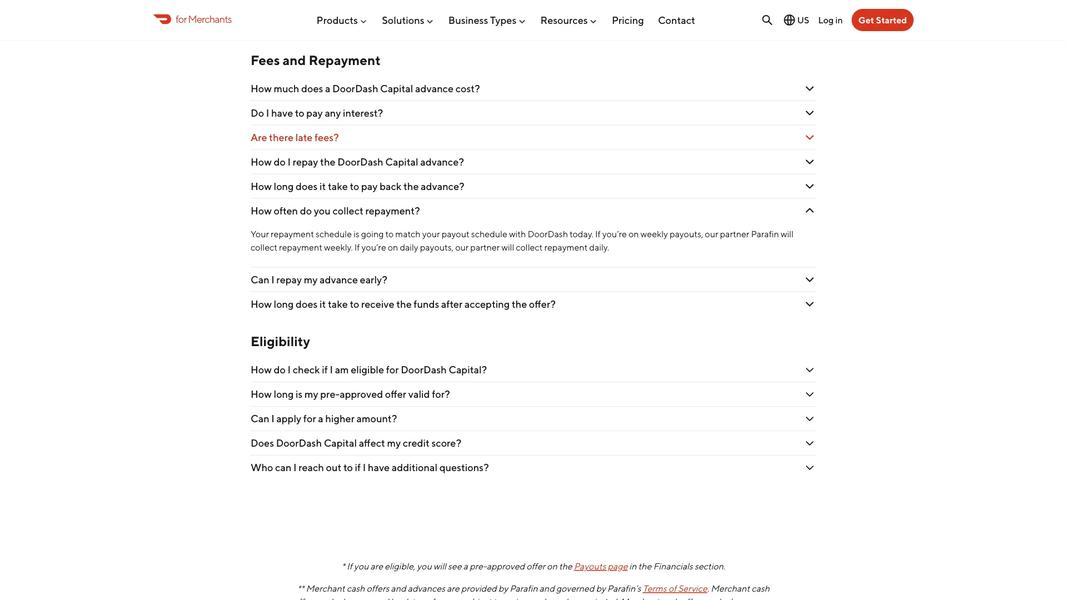 Task type: vqa. For each thing, say whether or not it's contained in the screenshot.
it for receive
yes



Task type: describe. For each thing, give the bounding box(es) containing it.
1 vertical spatial for
[[386, 364, 399, 376]]

payouts
[[574, 562, 606, 572]]

merchants
[[188, 13, 232, 25]]

does for how much does a doordash capital advance cost?
[[301, 83, 323, 95]]

how for how long is my pre-approved offer valid for?
[[251, 389, 272, 401]]

any
[[325, 107, 341, 119]]

. merchant cash offers and advances and bank transfers are subject to review and may be rescinded. merchant cash offers and advances ar
[[293, 584, 774, 600]]

1 chevron down image from the top
[[803, 82, 817, 95]]

with
[[509, 229, 526, 239]]

apply
[[277, 413, 301, 425]]

chevron down image for score?
[[803, 437, 817, 450]]

1 vertical spatial pay
[[361, 180, 378, 192]]

financials
[[653, 562, 693, 572]]

out
[[326, 462, 342, 474]]

reach
[[299, 462, 324, 474]]

** merchant cash offers and advances are provided by parafin and governed by parafin's terms of service
[[297, 584, 708, 594]]

can for can i apply for a higher amount?
[[251, 413, 269, 425]]

chevron down image for amount?
[[803, 413, 817, 426]]

who
[[251, 462, 273, 474]]

2 vertical spatial capital
[[324, 438, 357, 450]]

to for pay
[[350, 180, 359, 192]]

subject
[[462, 597, 492, 600]]

be
[[566, 597, 576, 600]]

2 schedule from the left
[[471, 229, 508, 239]]

receive
[[361, 298, 394, 310]]

1 vertical spatial are
[[447, 584, 460, 594]]

get started
[[859, 15, 907, 25]]

eligible
[[351, 364, 384, 376]]

the up terms
[[638, 562, 652, 572]]

1 horizontal spatial our
[[705, 229, 719, 239]]

eligibility
[[251, 334, 310, 350]]

1 horizontal spatial you're
[[603, 229, 627, 239]]

1 vertical spatial on
[[388, 242, 398, 253]]

1 horizontal spatial cash
[[661, 597, 679, 600]]

resources link
[[541, 10, 598, 30]]

0 horizontal spatial collect
[[251, 242, 277, 253]]

daily.
[[590, 242, 609, 253]]

parafin's
[[608, 584, 641, 594]]

globe line image
[[783, 13, 796, 27]]

log
[[818, 15, 834, 25]]

2 vertical spatial if
[[347, 562, 352, 572]]

weekly.
[[324, 242, 353, 253]]

1 horizontal spatial merchant
[[621, 597, 660, 600]]

1 horizontal spatial for
[[303, 413, 316, 425]]

0 vertical spatial repay
[[293, 156, 318, 168]]

funds
[[414, 298, 439, 310]]

after
[[441, 298, 463, 310]]

2 horizontal spatial advances
[[722, 597, 760, 600]]

advances for are
[[408, 584, 445, 594]]

affect
[[359, 438, 385, 450]]

see
[[448, 562, 462, 572]]

0 horizontal spatial our
[[455, 242, 469, 253]]

back
[[380, 180, 402, 192]]

long for how long does it take to receive the funds after accepting the offer?
[[274, 298, 294, 310]]

1 vertical spatial do
[[300, 205, 312, 217]]

business types
[[449, 14, 517, 26]]

often
[[274, 205, 298, 217]]

is inside your repayment schedule is going to match your payout schedule with doordash today. if you're on weekly payouts, our partner parafin will collect repayment weekly. if you're on daily payouts, our partner will collect repayment daily.
[[354, 229, 360, 239]]

solutions link
[[382, 10, 435, 30]]

to for receive
[[350, 298, 359, 310]]

business
[[449, 14, 488, 26]]

take for receive
[[328, 298, 348, 310]]

1 vertical spatial a
[[318, 413, 323, 425]]

started
[[876, 15, 907, 25]]

can i apply for a higher amount?
[[251, 413, 399, 425]]

are
[[251, 132, 267, 144]]

your
[[251, 229, 269, 239]]

parafin?
[[287, 17, 325, 29]]

what is parafin?
[[251, 17, 325, 29]]

today.
[[570, 229, 594, 239]]

offers for . merchant cash offers and advances and bank transfers are subject to review and may be rescinded. merchant cash offers and advances ar
[[293, 597, 316, 600]]

offer?
[[529, 298, 556, 310]]

chevron down image for for?
[[803, 388, 817, 402]]

valid
[[409, 389, 430, 401]]

2 vertical spatial my
[[387, 438, 401, 450]]

0 vertical spatial advance?
[[420, 156, 464, 168]]

amount?
[[357, 413, 397, 425]]

1 vertical spatial repay
[[277, 274, 302, 286]]

does doordash capital affect my credit score?
[[251, 438, 464, 450]]

does for how long does it take to pay back the advance?
[[296, 180, 318, 192]]

types
[[490, 14, 517, 26]]

log in
[[818, 15, 843, 25]]

my for advance
[[304, 274, 318, 286]]

chevron down image for capital
[[803, 155, 817, 169]]

resources
[[541, 14, 588, 26]]

0 vertical spatial on
[[629, 229, 639, 239]]

1 horizontal spatial if
[[355, 242, 360, 253]]

my for pre-
[[305, 389, 318, 401]]

repayment down often
[[271, 229, 314, 239]]

0 vertical spatial advance
[[415, 83, 454, 95]]

1 schedule from the left
[[316, 229, 352, 239]]

6 chevron down image from the top
[[803, 273, 817, 287]]

section.
[[695, 562, 726, 572]]

0 horizontal spatial pre-
[[320, 389, 340, 401]]

review
[[503, 597, 529, 600]]

for merchants
[[176, 13, 232, 25]]

it for receive
[[320, 298, 326, 310]]

contact link
[[658, 10, 695, 30]]

*
[[342, 562, 345, 572]]

2 horizontal spatial will
[[781, 229, 794, 239]]

1 horizontal spatial partner
[[720, 229, 750, 239]]

1 vertical spatial approved
[[487, 562, 525, 572]]

.
[[708, 584, 709, 594]]

1 vertical spatial advance?
[[421, 180, 465, 192]]

for?
[[432, 389, 450, 401]]

get
[[859, 15, 875, 25]]

chevron down image for have
[[803, 462, 817, 475]]

cost?
[[456, 83, 480, 95]]

us
[[798, 15, 810, 25]]

for merchants link
[[153, 12, 232, 27]]

0 horizontal spatial you
[[314, 205, 331, 217]]

1 vertical spatial capital
[[385, 156, 418, 168]]

1 vertical spatial payouts,
[[420, 242, 454, 253]]

1 vertical spatial partner
[[471, 242, 500, 253]]

do for repay
[[274, 156, 286, 168]]

merchant for **
[[306, 584, 345, 594]]

0 horizontal spatial will
[[434, 562, 446, 572]]

late
[[296, 132, 313, 144]]

0 vertical spatial payouts,
[[670, 229, 703, 239]]

chevron down image for funds
[[803, 298, 817, 311]]

does
[[251, 438, 274, 450]]

can i repay my advance early?
[[251, 274, 387, 286]]

can
[[275, 462, 292, 474]]

long for how long is my pre-approved offer valid for?
[[274, 389, 294, 401]]

2 horizontal spatial if
[[595, 229, 601, 239]]

repayment
[[309, 52, 381, 68]]

repayment down today.
[[545, 242, 588, 253]]

the up governed
[[559, 562, 572, 572]]

do i have to pay any interest?
[[251, 107, 383, 119]]

1 vertical spatial in
[[630, 562, 637, 572]]

to up are there late fees?
[[295, 107, 305, 119]]

chevron down image for pay
[[803, 180, 817, 193]]

1 vertical spatial offer
[[527, 562, 545, 572]]

page
[[608, 562, 628, 572]]

0 vertical spatial capital
[[380, 83, 413, 95]]

capital?
[[449, 364, 487, 376]]

how do i check if i am eligible for doordash capital?
[[251, 364, 487, 376]]

1 vertical spatial advance
[[320, 274, 358, 286]]

contact
[[658, 14, 695, 26]]

2 vertical spatial a
[[463, 562, 468, 572]]

are there late fees?
[[251, 132, 341, 144]]

1 by from the left
[[499, 584, 508, 594]]

products
[[317, 14, 358, 26]]

2 vertical spatial is
[[296, 389, 303, 401]]

pricing link
[[612, 10, 644, 30]]

pricing
[[612, 14, 644, 26]]

eligible,
[[385, 562, 415, 572]]

0 horizontal spatial if
[[322, 364, 328, 376]]

0 horizontal spatial parafin
[[510, 584, 538, 594]]

2 horizontal spatial collect
[[516, 242, 543, 253]]

bank
[[390, 597, 410, 600]]

0 vertical spatial for
[[176, 13, 187, 25]]

solutions
[[382, 14, 425, 26]]

1 horizontal spatial you
[[354, 562, 369, 572]]

0 vertical spatial pay
[[307, 107, 323, 119]]



Task type: locate. For each thing, give the bounding box(es) containing it.
am
[[335, 364, 349, 376]]

4 how from the top
[[251, 205, 272, 217]]

0 horizontal spatial offers
[[293, 597, 316, 600]]

merchant for .
[[711, 584, 750, 594]]

are left subject
[[448, 597, 461, 600]]

how long does it take to receive the funds after accepting the offer?
[[251, 298, 556, 310]]

do for check
[[274, 364, 286, 376]]

are down see
[[447, 584, 460, 594]]

advance left cost? on the top left of page
[[415, 83, 454, 95]]

1 vertical spatial have
[[368, 462, 390, 474]]

1 vertical spatial can
[[251, 413, 269, 425]]

can
[[251, 274, 269, 286], [251, 413, 269, 425]]

2 horizontal spatial cash
[[752, 584, 770, 594]]

0 vertical spatial offer
[[385, 389, 407, 401]]

2 vertical spatial do
[[274, 364, 286, 376]]

does down the can i repay my advance early?
[[296, 298, 318, 310]]

2 take from the top
[[328, 298, 348, 310]]

is right what
[[279, 17, 285, 29]]

early?
[[360, 274, 387, 286]]

if left am
[[322, 364, 328, 376]]

does up do i have to pay any interest?
[[301, 83, 323, 95]]

your repayment schedule is going to match your payout schedule with doordash today. if you're on weekly payouts, our partner parafin will collect repayment weekly. if you're on daily payouts, our partner will collect repayment daily.
[[251, 229, 794, 253]]

the left funds
[[396, 298, 412, 310]]

2 chevron down image from the top
[[803, 107, 817, 120]]

if right the *
[[347, 562, 352, 572]]

do
[[251, 107, 264, 119]]

interest?
[[343, 107, 383, 119]]

take
[[328, 180, 348, 192], [328, 298, 348, 310]]

payout
[[442, 229, 470, 239]]

payouts, down your
[[420, 242, 454, 253]]

advances
[[408, 584, 445, 594], [335, 597, 372, 600], [722, 597, 760, 600]]

doordash down 'apply'
[[276, 438, 322, 450]]

the right back
[[404, 180, 419, 192]]

1 horizontal spatial will
[[502, 242, 514, 253]]

schedule left the with
[[471, 229, 508, 239]]

0 vertical spatial have
[[271, 107, 293, 119]]

0 horizontal spatial cash
[[347, 584, 365, 594]]

2 horizontal spatial merchant
[[711, 584, 750, 594]]

accepting
[[465, 298, 510, 310]]

if right out
[[355, 462, 361, 474]]

doordash
[[333, 83, 378, 95], [338, 156, 383, 168], [528, 229, 568, 239], [401, 364, 447, 376], [276, 438, 322, 450]]

score?
[[432, 438, 462, 450]]

the down fees?
[[320, 156, 336, 168]]

0 vertical spatial are
[[370, 562, 383, 572]]

chevron down image for interest?
[[803, 107, 817, 120]]

does for how long does it take to receive the funds after accepting the offer?
[[296, 298, 318, 310]]

repayment up the can i repay my advance early?
[[279, 242, 322, 253]]

check
[[293, 364, 320, 376]]

pay
[[307, 107, 323, 119], [361, 180, 378, 192]]

i
[[266, 107, 269, 119], [288, 156, 291, 168], [271, 274, 275, 286], [288, 364, 291, 376], [330, 364, 333, 376], [271, 413, 275, 425], [294, 462, 297, 474], [363, 462, 366, 474]]

2 vertical spatial are
[[448, 597, 461, 600]]

going
[[361, 229, 384, 239]]

by up rescinded.
[[596, 584, 606, 594]]

3 how from the top
[[251, 180, 272, 192]]

governed
[[556, 584, 595, 594]]

advances up transfers
[[408, 584, 445, 594]]

1 horizontal spatial parafin
[[751, 229, 779, 239]]

long up eligibility at the left of page
[[274, 298, 294, 310]]

8 chevron down image from the top
[[803, 413, 817, 426]]

offers for ** merchant cash offers and advances are provided by parafin and governed by parafin's terms of service
[[367, 584, 389, 594]]

can up does
[[251, 413, 269, 425]]

2 horizontal spatial a
[[463, 562, 468, 572]]

for right 'apply'
[[303, 413, 316, 425]]

0 vertical spatial if
[[322, 364, 328, 376]]

are
[[370, 562, 383, 572], [447, 584, 460, 594], [448, 597, 461, 600]]

offer up . merchant cash offers and advances and bank transfers are subject to review and may be rescinded. merchant cash offers and advances ar
[[527, 562, 545, 572]]

3 chevron down image from the top
[[803, 298, 817, 311]]

do down "there"
[[274, 156, 286, 168]]

pre- up provided
[[470, 562, 487, 572]]

business types link
[[449, 10, 527, 30]]

in
[[836, 15, 843, 25], [630, 562, 637, 572]]

fees and repayment
[[251, 52, 381, 68]]

on left the weekly
[[629, 229, 639, 239]]

1 long from the top
[[274, 180, 294, 192]]

long for how long does it take to pay back the advance?
[[274, 180, 294, 192]]

1 horizontal spatial advances
[[408, 584, 445, 594]]

pre- up can i apply for a higher amount?
[[320, 389, 340, 401]]

are left eligible,
[[370, 562, 383, 572]]

how for how do i check if i am eligible for doordash capital?
[[251, 364, 272, 376]]

cash right **
[[347, 584, 365, 594]]

1 it from the top
[[320, 180, 326, 192]]

1 horizontal spatial on
[[547, 562, 557, 572]]

0 horizontal spatial have
[[271, 107, 293, 119]]

capital
[[380, 83, 413, 95], [385, 156, 418, 168], [324, 438, 357, 450]]

1 horizontal spatial a
[[325, 83, 331, 95]]

to for if
[[344, 462, 353, 474]]

partner
[[720, 229, 750, 239], [471, 242, 500, 253]]

0 vertical spatial can
[[251, 274, 269, 286]]

to down the ** merchant cash offers and advances are provided by parafin and governed by parafin's terms of service
[[493, 597, 501, 600]]

how for how much does a doordash capital advance cost?
[[251, 83, 272, 95]]

0 horizontal spatial by
[[499, 584, 508, 594]]

2 by from the left
[[596, 584, 606, 594]]

repayment?
[[366, 205, 420, 217]]

1 horizontal spatial in
[[836, 15, 843, 25]]

for left merchants
[[176, 13, 187, 25]]

take for pay
[[328, 180, 348, 192]]

0 vertical spatial long
[[274, 180, 294, 192]]

in right log
[[836, 15, 843, 25]]

2 long from the top
[[274, 298, 294, 310]]

advances down section.
[[722, 597, 760, 600]]

to inside your repayment schedule is going to match your payout schedule with doordash today. if you're on weekly payouts, our partner parafin will collect repayment weekly. if you're on daily payouts, our partner will collect repayment daily.
[[386, 229, 394, 239]]

to for match
[[386, 229, 394, 239]]

1 horizontal spatial by
[[596, 584, 606, 594]]

you right often
[[314, 205, 331, 217]]

to right going
[[386, 229, 394, 239]]

how often do you collect repayment?
[[251, 205, 422, 217]]

long up 'apply'
[[274, 389, 294, 401]]

0 horizontal spatial approved
[[340, 389, 383, 401]]

to
[[295, 107, 305, 119], [350, 180, 359, 192], [386, 229, 394, 239], [350, 298, 359, 310], [344, 462, 353, 474], [493, 597, 501, 600]]

chevron down image
[[803, 16, 817, 29], [803, 107, 817, 120], [803, 131, 817, 144], [803, 155, 817, 169], [803, 180, 817, 193], [803, 273, 817, 287], [803, 364, 817, 377], [803, 413, 817, 426], [803, 437, 817, 450]]

have
[[271, 107, 293, 119], [368, 462, 390, 474]]

1 vertical spatial does
[[296, 180, 318, 192]]

1 horizontal spatial offer
[[527, 562, 545, 572]]

merchant right . at the bottom of page
[[711, 584, 750, 594]]

4 chevron down image from the top
[[803, 155, 817, 169]]

1 take from the top
[[328, 180, 348, 192]]

2 horizontal spatial offers
[[681, 597, 704, 600]]

chevron down image for am
[[803, 364, 817, 377]]

a left higher
[[318, 413, 323, 425]]

5 chevron down image from the top
[[803, 462, 817, 475]]

3 long from the top
[[274, 389, 294, 401]]

your
[[422, 229, 440, 239]]

if up "daily."
[[595, 229, 601, 239]]

pay left back
[[361, 180, 378, 192]]

if
[[595, 229, 601, 239], [355, 242, 360, 253], [347, 562, 352, 572]]

is
[[279, 17, 285, 29], [354, 229, 360, 239], [296, 389, 303, 401]]

collect down the with
[[516, 242, 543, 253]]

1 horizontal spatial if
[[355, 462, 361, 474]]

take up 'how often do you collect repayment?'
[[328, 180, 348, 192]]

1 chevron down image from the top
[[803, 16, 817, 29]]

of
[[669, 584, 677, 594]]

there
[[269, 132, 294, 144]]

offers down service
[[681, 597, 704, 600]]

5 how from the top
[[251, 298, 272, 310]]

doordash up how long does it take to pay back the advance?
[[338, 156, 383, 168]]

1 horizontal spatial is
[[296, 389, 303, 401]]

schedule up weekly.
[[316, 229, 352, 239]]

0 vertical spatial parafin
[[751, 229, 779, 239]]

provided
[[461, 584, 497, 594]]

it up 'how often do you collect repayment?'
[[320, 180, 326, 192]]

how for how do i repay the doordash capital advance?
[[251, 156, 272, 168]]

how do i repay the doordash capital advance?
[[251, 156, 464, 168]]

approved down eligible on the bottom of page
[[340, 389, 383, 401]]

1 vertical spatial if
[[355, 242, 360, 253]]

advances down the *
[[335, 597, 372, 600]]

are inside . merchant cash offers and advances and bank transfers are subject to review and may be rescinded. merchant cash offers and advances ar
[[448, 597, 461, 600]]

1 vertical spatial long
[[274, 298, 294, 310]]

0 vertical spatial if
[[595, 229, 601, 239]]

cash down the of
[[661, 597, 679, 600]]

collect down your on the left top
[[251, 242, 277, 253]]

daily
[[400, 242, 418, 253]]

a up any at the top of page
[[325, 83, 331, 95]]

on up . merchant cash offers and advances and bank transfers are subject to review and may be rescinded. merchant cash offers and advances ar
[[547, 562, 557, 572]]

1 vertical spatial is
[[354, 229, 360, 239]]

a right see
[[463, 562, 468, 572]]

additional
[[392, 462, 438, 474]]

do right often
[[300, 205, 312, 217]]

can for can i repay my advance early?
[[251, 274, 269, 286]]

1 horizontal spatial pre-
[[470, 562, 487, 572]]

offers down eligible,
[[367, 584, 389, 594]]

for right eligible on the bottom of page
[[386, 364, 399, 376]]

is left going
[[354, 229, 360, 239]]

parafin inside your repayment schedule is going to match your payout schedule with doordash today. if you're on weekly payouts, our partner parafin will collect repayment weekly. if you're on daily payouts, our partner will collect repayment daily.
[[751, 229, 779, 239]]

merchant down terms
[[621, 597, 660, 600]]

the left "offer?"
[[512, 298, 527, 310]]

0 horizontal spatial is
[[279, 17, 285, 29]]

long
[[274, 180, 294, 192], [274, 298, 294, 310], [274, 389, 294, 401]]

advances for and
[[335, 597, 372, 600]]

terms
[[643, 584, 667, 594]]

is down check
[[296, 389, 303, 401]]

1 vertical spatial you're
[[362, 242, 386, 253]]

how for how often do you collect repayment?
[[251, 205, 272, 217]]

5 chevron down image from the top
[[803, 180, 817, 193]]

1 horizontal spatial advance
[[415, 83, 454, 95]]

does up often
[[296, 180, 318, 192]]

1 vertical spatial my
[[305, 389, 318, 401]]

it for pay
[[320, 180, 326, 192]]

1 horizontal spatial pay
[[361, 180, 378, 192]]

9 chevron down image from the top
[[803, 437, 817, 450]]

to down how do i repay the doordash capital advance?
[[350, 180, 359, 192]]

7 chevron down image from the top
[[803, 364, 817, 377]]

get started button
[[852, 9, 914, 31]]

you're down going
[[362, 242, 386, 253]]

it
[[320, 180, 326, 192], [320, 298, 326, 310]]

0 vertical spatial take
[[328, 180, 348, 192]]

long up often
[[274, 180, 294, 192]]

you're up "daily."
[[603, 229, 627, 239]]

capital down higher
[[324, 438, 357, 450]]

doordash right the with
[[528, 229, 568, 239]]

products link
[[317, 10, 368, 30]]

you right eligible,
[[417, 562, 432, 572]]

fees?
[[315, 132, 339, 144]]

2 vertical spatial on
[[547, 562, 557, 572]]

0 horizontal spatial advance
[[320, 274, 358, 286]]

0 vertical spatial my
[[304, 274, 318, 286]]

payouts, right the weekly
[[670, 229, 703, 239]]

1 how from the top
[[251, 83, 272, 95]]

offer left valid
[[385, 389, 407, 401]]

* if you are eligible, you will see a pre-approved offer on the payouts page in the financials section.
[[342, 562, 726, 572]]

do left check
[[274, 364, 286, 376]]

what
[[251, 17, 277, 29]]

doordash up valid
[[401, 364, 447, 376]]

0 horizontal spatial partner
[[471, 242, 500, 253]]

the
[[320, 156, 336, 168], [404, 180, 419, 192], [396, 298, 412, 310], [512, 298, 527, 310], [559, 562, 572, 572], [638, 562, 652, 572]]

approved up the ** merchant cash offers and advances are provided by parafin and governed by parafin's terms of service
[[487, 562, 525, 572]]

0 horizontal spatial in
[[630, 562, 637, 572]]

how for how long does it take to pay back the advance?
[[251, 180, 272, 192]]

0 horizontal spatial a
[[318, 413, 323, 425]]

3 chevron down image from the top
[[803, 131, 817, 144]]

if right weekly.
[[355, 242, 360, 253]]

0 vertical spatial pre-
[[320, 389, 340, 401]]

0 horizontal spatial advances
[[335, 597, 372, 600]]

2 chevron down image from the top
[[803, 204, 817, 218]]

doordash up interest?
[[333, 83, 378, 95]]

have up "there"
[[271, 107, 293, 119]]

cash for ** merchant cash offers and advances are provided by parafin and governed by parafin's terms of service
[[347, 584, 365, 594]]

log in link
[[818, 15, 843, 25]]

doordash inside your repayment schedule is going to match your payout schedule with doordash today. if you're on weekly payouts, our partner parafin will collect repayment weekly. if you're on daily payouts, our partner will collect repayment daily.
[[528, 229, 568, 239]]

weekly
[[641, 229, 668, 239]]

in right page
[[630, 562, 637, 572]]

to inside . merchant cash offers and advances and bank transfers are subject to review and may be rescinded. merchant cash offers and advances ar
[[493, 597, 501, 600]]

1 horizontal spatial collect
[[333, 205, 364, 217]]

our
[[705, 229, 719, 239], [455, 242, 469, 253]]

if
[[322, 364, 328, 376], [355, 462, 361, 474]]

2 it from the top
[[320, 298, 326, 310]]

chevron down image
[[803, 82, 817, 95], [803, 204, 817, 218], [803, 298, 817, 311], [803, 388, 817, 402], [803, 462, 817, 475]]

0 vertical spatial partner
[[720, 229, 750, 239]]

2 vertical spatial for
[[303, 413, 316, 425]]

it down the can i repay my advance early?
[[320, 298, 326, 310]]

do
[[274, 156, 286, 168], [300, 205, 312, 217], [274, 364, 286, 376]]

fees
[[251, 52, 280, 68]]

can down your on the left top
[[251, 274, 269, 286]]

0 vertical spatial approved
[[340, 389, 383, 401]]

advance down weekly.
[[320, 274, 358, 286]]

cash for . merchant cash offers and advances and bank transfers are subject to review and may be rescinded. merchant cash offers and advances ar
[[752, 584, 770, 594]]

2 horizontal spatial is
[[354, 229, 360, 239]]

capital up back
[[385, 156, 418, 168]]

cash right . at the bottom of page
[[752, 584, 770, 594]]

offers down **
[[293, 597, 316, 600]]

have down "affect"
[[368, 462, 390, 474]]

collect down how long does it take to pay back the advance?
[[333, 205, 364, 217]]

how long is my pre-approved offer valid for?
[[251, 389, 450, 401]]

credit
[[403, 438, 430, 450]]

how
[[251, 83, 272, 95], [251, 156, 272, 168], [251, 180, 272, 192], [251, 205, 272, 217], [251, 298, 272, 310], [251, 364, 272, 376], [251, 389, 272, 401]]

my
[[304, 274, 318, 286], [305, 389, 318, 401], [387, 438, 401, 450]]

0 horizontal spatial schedule
[[316, 229, 352, 239]]

1 can from the top
[[251, 274, 269, 286]]

1 horizontal spatial approved
[[487, 562, 525, 572]]

capital up interest?
[[380, 83, 413, 95]]

0 horizontal spatial on
[[388, 242, 398, 253]]

1 vertical spatial will
[[502, 242, 514, 253]]

rescinded.
[[578, 597, 619, 600]]

0 horizontal spatial payouts,
[[420, 242, 454, 253]]

1 vertical spatial pre-
[[470, 562, 487, 572]]

2 vertical spatial will
[[434, 562, 446, 572]]

on left daily
[[388, 242, 398, 253]]

2 how from the top
[[251, 156, 272, 168]]

to right out
[[344, 462, 353, 474]]

how much does a doordash capital advance cost?
[[251, 83, 480, 95]]

how for how long does it take to receive the funds after accepting the offer?
[[251, 298, 272, 310]]

merchant right **
[[306, 584, 345, 594]]

who can i reach out to if i have additional questions?
[[251, 462, 489, 474]]

will
[[781, 229, 794, 239], [502, 242, 514, 253], [434, 562, 446, 572]]

0 horizontal spatial pay
[[307, 107, 323, 119]]

0 vertical spatial a
[[325, 83, 331, 95]]

2 can from the top
[[251, 413, 269, 425]]

approved
[[340, 389, 383, 401], [487, 562, 525, 572]]

1 horizontal spatial have
[[368, 462, 390, 474]]

1 vertical spatial it
[[320, 298, 326, 310]]

pay left any at the top of page
[[307, 107, 323, 119]]

7 how from the top
[[251, 389, 272, 401]]

6 how from the top
[[251, 364, 272, 376]]

cash
[[347, 584, 365, 594], [752, 584, 770, 594], [661, 597, 679, 600]]

to left receive
[[350, 298, 359, 310]]

2 horizontal spatial you
[[417, 562, 432, 572]]

0 vertical spatial our
[[705, 229, 719, 239]]

you right the *
[[354, 562, 369, 572]]

questions?
[[440, 462, 489, 474]]

may
[[547, 597, 564, 600]]

service
[[678, 584, 708, 594]]

match
[[395, 229, 421, 239]]

take down the can i repay my advance early?
[[328, 298, 348, 310]]

2 horizontal spatial on
[[629, 229, 639, 239]]

1 horizontal spatial schedule
[[471, 229, 508, 239]]

by up review
[[499, 584, 508, 594]]

4 chevron down image from the top
[[803, 388, 817, 402]]

**
[[297, 584, 304, 594]]



